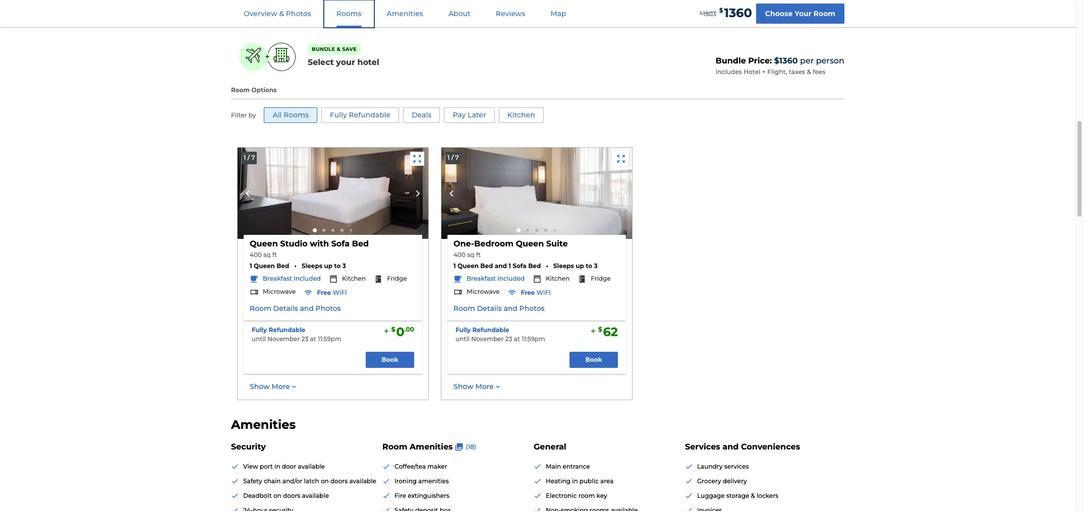 Task type: locate. For each thing, give the bounding box(es) containing it.
go to image #1 image up one-bedroom queen suite 400 sq ft 1 queen bed and 1 sofa bed   •   sleeps up to 3
[[517, 229, 521, 233]]

& inside button
[[279, 9, 284, 18]]

breakfast down bedroom
[[467, 275, 496, 283]]

1 photo carousel region from the left
[[238, 148, 428, 239]]

2 breakfast included from the left
[[467, 275, 525, 283]]

kitchen button
[[499, 107, 544, 123]]

0 horizontal spatial more
[[272, 382, 290, 392]]

1 horizontal spatial photos
[[316, 304, 341, 313]]

2 book from the left
[[586, 356, 602, 364]]

1 horizontal spatial ft
[[476, 252, 481, 259]]

available
[[298, 463, 325, 471], [349, 478, 376, 486], [302, 493, 329, 500]]

go to image #5 image for 0
[[350, 230, 352, 232]]

pay later button
[[444, 107, 495, 123]]

1 11:59pm from the left
[[318, 336, 342, 343]]

select
[[308, 57, 334, 67]]

1 details from the left
[[273, 304, 298, 313]]

1 vertical spatial bundle
[[716, 56, 746, 66]]

+ down price:
[[762, 68, 766, 76]]

1 vertical spatial bed
[[481, 263, 493, 270]]

1 vertical spatial in
[[572, 478, 578, 486]]

400 inside one-bedroom queen suite 400 sq ft 1 queen bed and 1 sofa bed   •   sleeps up to 3
[[454, 252, 466, 259]]

1 horizontal spatial show
[[454, 382, 474, 392]]

7
[[251, 154, 255, 161], [455, 154, 459, 161]]

1 / 7 down "by"
[[244, 154, 255, 161]]

1 go to image #1 image from the left
[[313, 229, 317, 233]]

& right "overview" at the left top of the page
[[279, 9, 284, 18]]

& left 'lockers'
[[751, 493, 755, 500]]

/ down pay
[[452, 154, 454, 161]]

bed inside queen studio with sofa bed 400 sq ft 1 queen bed   •   sleeps up to 3
[[352, 239, 369, 249]]

2 up from the left
[[576, 263, 584, 270]]

sofa right with on the top
[[331, 239, 350, 249]]

extinguishers
[[408, 493, 450, 500]]

sofa
[[331, 239, 350, 249], [513, 263, 527, 270]]

safety
[[243, 478, 262, 486]]

0 vertical spatial in
[[275, 463, 280, 471]]

room details and photos
[[250, 304, 341, 313], [454, 304, 545, 313]]

0 horizontal spatial fully
[[252, 326, 267, 334]]

fully refundable until november 23 at 11:59pm
[[252, 326, 342, 343], [456, 326, 545, 343]]

go to image #5 image up queen studio with sofa bed 400 sq ft 1 queen bed   •   sleeps up to 3
[[350, 230, 352, 232]]

room inside button
[[814, 9, 836, 18]]

1 horizontal spatial /
[[452, 154, 454, 161]]

bundle & save select your hotel
[[308, 46, 379, 67]]

1 7 from the left
[[251, 154, 255, 161]]

1 400 from the left
[[250, 252, 262, 259]]

show more for 0
[[250, 382, 290, 392]]

doors right latch
[[331, 478, 348, 486]]

1 room details and photos button from the left
[[250, 304, 341, 314]]

1 free from the left
[[317, 289, 331, 297]]

1 microwave from the left
[[263, 288, 296, 296]]

2 free wifi from the left
[[521, 289, 551, 297]]

1 sq from the left
[[264, 252, 271, 259]]

1 go to image #4 image from the left
[[341, 229, 344, 232]]

1 horizontal spatial free wifi
[[521, 289, 551, 297]]

2 until from the left
[[456, 336, 470, 343]]

go to image #1 image up with on the top
[[313, 229, 317, 233]]

go to image #3 image for 62
[[535, 229, 538, 232]]

400 inside queen studio with sofa bed 400 sq ft 1 queen bed   •   sleeps up to 3
[[250, 252, 262, 259]]

image #1 image for 62
[[442, 148, 632, 239]]

400
[[250, 252, 262, 259], [454, 252, 466, 259]]

/
[[248, 154, 250, 161], [452, 154, 454, 161]]

breakfast included down bedroom
[[467, 275, 525, 283]]

bundle for price:
[[716, 56, 746, 66]]

key
[[597, 493, 607, 500]]

bundle up includes
[[716, 56, 746, 66]]

go to image #5 image
[[350, 230, 352, 232], [554, 230, 556, 232]]

0 horizontal spatial go to image #2 image
[[322, 229, 326, 232]]

free wifi down queen studio with sofa bed 400 sq ft 1 queen bed   •   sleeps up to 3
[[317, 289, 347, 297]]

1 horizontal spatial show more button
[[454, 382, 502, 392]]

$ left 0
[[392, 326, 395, 334]]

2 show from the left
[[454, 382, 474, 392]]

& inside the bundle price: $1360 per person includes hotel + flight, taxes & fees
[[807, 68, 811, 76]]

0 horizontal spatial breakfast
[[263, 275, 292, 283]]

fully refundable button for 62
[[456, 326, 509, 335]]

1 horizontal spatial room details and photos button
[[454, 304, 545, 314]]

0 vertical spatial amenities
[[387, 9, 423, 18]]

$ left 62
[[598, 326, 602, 334]]

1 horizontal spatial in
[[572, 478, 578, 486]]

deals
[[412, 110, 432, 120]]

go to image #2 image up with on the top
[[322, 229, 326, 232]]

23 for 62
[[505, 336, 512, 343]]

2 400 from the left
[[454, 252, 466, 259]]

room details and photos button
[[250, 304, 341, 314], [454, 304, 545, 314]]

breakfast for 0
[[263, 275, 292, 283]]

room details and photos button for 0
[[250, 304, 341, 314]]

on right latch
[[321, 478, 329, 486]]

at for 62
[[514, 336, 520, 343]]

1 horizontal spatial +
[[762, 68, 766, 76]]

go to image #3 image up queen studio with sofa bed 400 sq ft 1 queen bed   •   sleeps up to 3
[[332, 229, 335, 232]]

free
[[317, 289, 331, 297], [521, 289, 535, 297]]

2 details from the left
[[477, 304, 502, 313]]

included for 62
[[498, 275, 525, 283]]

1 horizontal spatial kitchen
[[508, 110, 535, 120]]

2 wifi from the left
[[537, 289, 551, 297]]

1 horizontal spatial 400
[[454, 252, 466, 259]]

about
[[449, 9, 471, 18]]

doors down and/or
[[283, 493, 300, 500]]

1 book from the left
[[382, 356, 398, 364]]

bundle inside the bundle price: $1360 per person includes hotel + flight, taxes & fees
[[716, 56, 746, 66]]

fridge for 62
[[591, 275, 611, 283]]

3 inside one-bedroom queen suite 400 sq ft 1 queen bed and 1 sofa bed   •   sleeps up to 3
[[594, 263, 598, 270]]

0 horizontal spatial 400
[[250, 252, 262, 259]]

1 1 / 7 from the left
[[244, 154, 255, 161]]

0 horizontal spatial free wifi
[[317, 289, 347, 297]]

1 wifi from the left
[[333, 289, 347, 297]]

room
[[814, 9, 836, 18], [231, 86, 250, 94], [250, 304, 271, 313], [454, 304, 475, 313], [383, 443, 408, 452]]

kitchen for 0
[[342, 275, 366, 283]]

book button for 0
[[366, 352, 414, 368]]

0 horizontal spatial until
[[252, 336, 266, 343]]

refundable inside button
[[349, 110, 391, 120]]

0 horizontal spatial wifi
[[333, 289, 347, 297]]

fully refundable
[[330, 110, 391, 120]]

room
[[579, 493, 595, 500]]

0 horizontal spatial room details and photos button
[[250, 304, 341, 314]]

0 horizontal spatial on
[[273, 493, 281, 500]]

1 horizontal spatial fully
[[330, 110, 347, 120]]

$ 62
[[598, 325, 618, 339]]

to inside queen studio with sofa bed 400 sq ft 1 queen bed   •   sleeps up to 3
[[334, 263, 341, 270]]

+ inside the bundle price: $1360 per person includes hotel + flight, taxes & fees
[[762, 68, 766, 76]]

november for 0
[[268, 336, 300, 343]]

to
[[334, 263, 341, 270], [586, 263, 593, 270]]

0 horizontal spatial ft
[[272, 252, 277, 259]]

0 vertical spatial sofa
[[331, 239, 350, 249]]

2 go to image #2 image from the left
[[526, 229, 529, 232]]

1 horizontal spatial rooms
[[336, 9, 362, 18]]

go to image #4 image for 0
[[341, 229, 344, 232]]

electronic
[[546, 493, 577, 500]]

fire
[[395, 493, 406, 500]]

in left public
[[572, 478, 578, 486]]

/ down "by"
[[248, 154, 250, 161]]

1 horizontal spatial to
[[586, 263, 593, 270]]

image #1 image
[[238, 148, 428, 239], [442, 148, 632, 239]]

0 horizontal spatial go to image #3 image
[[332, 229, 335, 232]]

1 image #1 image from the left
[[238, 148, 428, 239]]

go to image #3 image up one-bedroom queen suite 400 sq ft 1 queen bed and 1 sofa bed   •   sleeps up to 3
[[535, 229, 538, 232]]

$ for 62
[[598, 326, 602, 334]]

2 more from the left
[[476, 382, 494, 392]]

breakfast included down queen studio with sofa bed 400 sq ft 1 queen bed   •   sleeps up to 3
[[263, 275, 321, 283]]

2 room details and photos button from the left
[[454, 304, 545, 314]]

included down one-bedroom queen suite 400 sq ft 1 queen bed and 1 sofa bed   •   sleeps up to 3
[[498, 275, 525, 283]]

1 until from the left
[[252, 336, 266, 343]]

1 / 7
[[244, 154, 255, 161], [448, 154, 459, 161]]

book
[[382, 356, 398, 364], [586, 356, 602, 364]]

studio
[[280, 239, 308, 249]]

1 go to image #5 image from the left
[[350, 230, 352, 232]]

rooms right the all
[[284, 110, 309, 120]]

.
[[405, 326, 406, 334]]

1 show from the left
[[250, 382, 270, 392]]

1 horizontal spatial refundable
[[349, 110, 391, 120]]

fridge for 0
[[387, 275, 407, 283]]

2 image #1 image from the left
[[442, 148, 632, 239]]

2 photo carousel region from the left
[[442, 148, 632, 239]]

book button for 62
[[570, 352, 618, 368]]

1 horizontal spatial on
[[321, 478, 329, 486]]

0 horizontal spatial 11:59pm
[[318, 336, 342, 343]]

overview & photos button
[[232, 1, 323, 27]]

show for 62
[[454, 382, 474, 392]]

0 horizontal spatial free
[[317, 289, 331, 297]]

main entrance
[[546, 463, 590, 471]]

microwave down bedroom
[[467, 288, 500, 296]]

included down queen studio with sofa bed 400 sq ft 1 queen bed   •   sleeps up to 3
[[294, 275, 321, 283]]

1 / from the left
[[248, 154, 250, 161]]

1 fridge from the left
[[387, 275, 407, 283]]

1 horizontal spatial bundle
[[716, 56, 746, 66]]

show more button
[[250, 382, 298, 392], [454, 382, 502, 392]]

wifi down queen studio with sofa bed 400 sq ft 1 queen bed   •   sleeps up to 3
[[333, 289, 347, 297]]

0 horizontal spatial kitchen
[[342, 275, 366, 283]]

free wifi down one-bedroom queen suite 400 sq ft 1 queen bed and 1 sofa bed   •   sleeps up to 3
[[521, 289, 551, 297]]

1 horizontal spatial breakfast included
[[467, 275, 525, 283]]

entrance
[[563, 463, 590, 471]]

photos
[[286, 9, 311, 18], [316, 304, 341, 313], [520, 304, 545, 313]]

1 at from the left
[[310, 336, 316, 343]]

book button down $ 62
[[570, 352, 618, 368]]

2 show more button from the left
[[454, 382, 502, 392]]

2 free from the left
[[521, 289, 535, 297]]

free down queen studio with sofa bed 400 sq ft 1 queen bed   •   sleeps up to 3
[[317, 289, 331, 297]]

deadbolt
[[243, 493, 272, 500]]

0 vertical spatial on
[[321, 478, 329, 486]]

11:59pm for 62
[[522, 336, 545, 343]]

sq
[[264, 252, 271, 259], [467, 252, 475, 259]]

1 horizontal spatial bed
[[481, 263, 493, 270]]

0 horizontal spatial fully refundable button
[[252, 326, 305, 335]]

go to image #4 image
[[341, 229, 344, 232], [545, 229, 548, 232]]

+ up options
[[265, 52, 270, 62]]

go to image #4 image up queen studio with sofa bed 400 sq ft 1 queen bed   •   sleeps up to 3
[[341, 229, 344, 232]]

7 down "by"
[[251, 154, 255, 161]]

breakfast included for 62
[[467, 275, 525, 283]]

pay
[[453, 110, 466, 120]]

2 go to image #1 image from the left
[[517, 229, 521, 233]]

bundle inside bundle & save select your hotel
[[312, 46, 335, 52]]

hotel
[[358, 57, 379, 67]]

sofa inside one-bedroom queen suite 400 sq ft 1 queen bed and 1 sofa bed   •   sleeps up to 3
[[513, 263, 527, 270]]

tab list
[[231, 0, 579, 27]]

1 up from the left
[[324, 263, 333, 270]]

microwave for 62
[[467, 288, 500, 296]]

2 3 from the left
[[594, 263, 598, 270]]

photo carousel region for 0
[[238, 148, 428, 239]]

services
[[685, 443, 721, 452]]

november
[[268, 336, 300, 343], [471, 336, 504, 343]]

1 more from the left
[[272, 382, 290, 392]]

taxes
[[789, 68, 806, 76]]

details for 62
[[477, 304, 502, 313]]

2 included from the left
[[498, 275, 525, 283]]

bundle price: $1360 per person includes hotel + flight, taxes & fees
[[716, 56, 845, 76]]

rooms button
[[324, 1, 374, 27]]

$ inside "$ 0 . 00"
[[392, 326, 395, 334]]

1 breakfast included from the left
[[263, 275, 321, 283]]

1 book button from the left
[[366, 352, 414, 368]]

1 included from the left
[[294, 275, 321, 283]]

area
[[601, 478, 614, 486]]

2 breakfast from the left
[[467, 275, 496, 283]]

photo carousel region
[[238, 148, 428, 239], [442, 148, 632, 239]]

free for 0
[[317, 289, 331, 297]]

1 horizontal spatial sofa
[[513, 263, 527, 270]]

0 horizontal spatial rooms
[[284, 110, 309, 120]]

filter by
[[231, 112, 256, 119]]

2 11:59pm from the left
[[522, 336, 545, 343]]

about button
[[436, 1, 483, 27]]

0 horizontal spatial fully refundable until november 23 at 11:59pm
[[252, 326, 342, 343]]

0 vertical spatial doors
[[331, 478, 348, 486]]

map button
[[539, 1, 579, 27]]

0 vertical spatial rooms
[[336, 9, 362, 18]]

book for 62
[[586, 356, 602, 364]]

1360
[[724, 5, 752, 20]]

0 horizontal spatial at
[[310, 336, 316, 343]]

suite
[[546, 239, 568, 249]]

2 1 / 7 from the left
[[448, 154, 459, 161]]

free wifi for 0
[[317, 289, 347, 297]]

1 november from the left
[[268, 336, 300, 343]]

1 room details and photos from the left
[[250, 304, 341, 313]]

image #1 image for 0
[[238, 148, 428, 239]]

1 horizontal spatial up
[[576, 263, 584, 270]]

1 horizontal spatial november
[[471, 336, 504, 343]]

0 horizontal spatial 23
[[302, 336, 309, 343]]

11:59pm for 0
[[318, 336, 342, 343]]

at
[[310, 336, 316, 343], [514, 336, 520, 343]]

7 for 62
[[455, 154, 459, 161]]

1 to from the left
[[334, 263, 341, 270]]

& inside bundle & save select your hotel
[[337, 46, 341, 52]]

2 23 from the left
[[505, 336, 512, 343]]

book for 0
[[382, 356, 398, 364]]

sq inside queen studio with sofa bed 400 sq ft 1 queen bed   •   sleeps up to 3
[[264, 252, 271, 259]]

1 ft from the left
[[272, 252, 277, 259]]

1 show more from the left
[[250, 382, 290, 392]]

rooms up save
[[336, 9, 362, 18]]

1 vertical spatial sofa
[[513, 263, 527, 270]]

1 horizontal spatial fridge
[[591, 275, 611, 283]]

tab list containing overview & photos
[[231, 0, 579, 27]]

2 book button from the left
[[570, 352, 618, 368]]

your
[[795, 9, 812, 18]]

1 3 from the left
[[343, 263, 346, 270]]

2 horizontal spatial refundable
[[473, 326, 509, 334]]

11:59pm
[[318, 336, 342, 343], [522, 336, 545, 343]]

0 horizontal spatial go to image #5 image
[[350, 230, 352, 232]]

and/or
[[282, 478, 302, 486]]

free wifi for 62
[[521, 289, 551, 297]]

at for 0
[[310, 336, 316, 343]]

go to image #2 image for 0
[[322, 229, 326, 232]]

1 horizontal spatial 7
[[455, 154, 459, 161]]

2 go to image #3 image from the left
[[535, 229, 538, 232]]

2 ft from the left
[[476, 252, 481, 259]]

1 horizontal spatial doors
[[331, 478, 348, 486]]

1 horizontal spatial go to image #2 image
[[526, 229, 529, 232]]

1 horizontal spatial go to image #1 image
[[517, 229, 521, 233]]

1 horizontal spatial breakfast
[[467, 275, 496, 283]]

bundle up select
[[312, 46, 335, 52]]

0 horizontal spatial show
[[250, 382, 270, 392]]

on down chain
[[273, 493, 281, 500]]

details
[[273, 304, 298, 313], [477, 304, 502, 313]]

0 horizontal spatial 3
[[343, 263, 346, 270]]

$ inside $ 62
[[598, 326, 602, 334]]

2 horizontal spatial kitchen
[[546, 275, 570, 283]]

in right port
[[275, 463, 280, 471]]

0 horizontal spatial photos
[[286, 9, 311, 18]]

ironing
[[395, 478, 417, 486]]

general
[[534, 443, 567, 452]]

0 horizontal spatial book button
[[366, 352, 414, 368]]

$ left 1503
[[700, 11, 702, 16]]

0 horizontal spatial included
[[294, 275, 321, 283]]

1 horizontal spatial 3
[[594, 263, 598, 270]]

1 vertical spatial +
[[762, 68, 766, 76]]

0 horizontal spatial show more
[[250, 382, 290, 392]]

1 horizontal spatial book button
[[570, 352, 618, 368]]

1 horizontal spatial free
[[521, 289, 535, 297]]

&
[[279, 9, 284, 18], [337, 46, 341, 52], [807, 68, 811, 76], [751, 493, 755, 500]]

0 vertical spatial bed
[[352, 239, 369, 249]]

until
[[252, 336, 266, 343], [456, 336, 470, 343]]

go to image #2 image
[[322, 229, 326, 232], [526, 229, 529, 232]]

book down 0
[[382, 356, 398, 364]]

0 horizontal spatial refundable
[[269, 326, 305, 334]]

2 november from the left
[[471, 336, 504, 343]]

3 inside queen studio with sofa bed 400 sq ft 1 queen bed   •   sleeps up to 3
[[343, 263, 346, 270]]

2 go to image #5 image from the left
[[554, 230, 556, 232]]

bed down bedroom
[[481, 263, 493, 270]]

and inside one-bedroom queen suite 400 sq ft 1 queen bed and 1 sofa bed   •   sleeps up to 3
[[495, 263, 507, 270]]

1 23 from the left
[[302, 336, 309, 343]]

2 at from the left
[[514, 336, 520, 343]]

1 fully refundable until november 23 at 11:59pm from the left
[[252, 326, 342, 343]]

2 7 from the left
[[455, 154, 459, 161]]

microwave for 0
[[263, 288, 296, 296]]

laundry services
[[697, 463, 749, 471]]

2 microwave from the left
[[467, 288, 500, 296]]

go to image #2 image up one-bedroom queen suite 400 sq ft 1 queen bed and 1 sofa bed   •   sleeps up to 3
[[526, 229, 529, 232]]

1 horizontal spatial wifi
[[537, 289, 551, 297]]

book down $ 62
[[586, 356, 602, 364]]

1 horizontal spatial go to image #5 image
[[554, 230, 556, 232]]

1 breakfast from the left
[[263, 275, 292, 283]]

laundry
[[697, 463, 723, 471]]

available up latch
[[298, 463, 325, 471]]

wifi down one-bedroom queen suite 400 sq ft 1 queen bed and 1 sofa bed   •   sleeps up to 3
[[537, 289, 551, 297]]

0 horizontal spatial fridge
[[387, 275, 407, 283]]

microwave
[[263, 288, 296, 296], [467, 288, 500, 296]]

wifi
[[333, 289, 347, 297], [537, 289, 551, 297]]

1 horizontal spatial details
[[477, 304, 502, 313]]

up inside queen studio with sofa bed 400 sq ft 1 queen bed   •   sleeps up to 3
[[324, 263, 333, 270]]

2 sq from the left
[[467, 252, 475, 259]]

0 horizontal spatial /
[[248, 154, 250, 161]]

bed right with on the top
[[352, 239, 369, 249]]

2 go to image #4 image from the left
[[545, 229, 548, 232]]

go to image #4 image up suite
[[545, 229, 548, 232]]

2 show more from the left
[[454, 382, 494, 392]]

free down one-bedroom queen suite 400 sq ft 1 queen bed and 1 sofa bed   •   sleeps up to 3
[[521, 289, 535, 297]]

1503
[[703, 10, 717, 18]]

amenities inside button
[[387, 9, 423, 18]]

2 to from the left
[[586, 263, 593, 270]]

book button down 0
[[366, 352, 414, 368]]

0 horizontal spatial up
[[324, 263, 333, 270]]

chain
[[264, 478, 281, 486]]

2 fully refundable until november 23 at 11:59pm from the left
[[456, 326, 545, 343]]

kitchen inside button
[[508, 110, 535, 120]]

more
[[272, 382, 290, 392], [476, 382, 494, 392]]

0 horizontal spatial details
[[273, 304, 298, 313]]

1 horizontal spatial until
[[456, 336, 470, 343]]

go to image #1 image
[[313, 229, 317, 233], [517, 229, 521, 233]]

0 horizontal spatial microwave
[[263, 288, 296, 296]]

available down latch
[[302, 493, 329, 500]]

1 horizontal spatial sq
[[467, 252, 475, 259]]

0 horizontal spatial image #1 image
[[238, 148, 428, 239]]

photo carousel region for 62
[[442, 148, 632, 239]]

go to image #3 image
[[332, 229, 335, 232], [535, 229, 538, 232]]

breakfast down the studio
[[263, 275, 292, 283]]

1 horizontal spatial fully refundable until november 23 at 11:59pm
[[456, 326, 545, 343]]

grocery
[[697, 478, 721, 486]]

7 down pay
[[455, 154, 459, 161]]

to inside one-bedroom queen suite 400 sq ft 1 queen bed and 1 sofa bed   •   sleeps up to 3
[[586, 263, 593, 270]]

& left save
[[337, 46, 341, 52]]

go to image #5 image up suite
[[554, 230, 556, 232]]

ft inside one-bedroom queen suite 400 sq ft 1 queen bed and 1 sofa bed   •   sleeps up to 3
[[476, 252, 481, 259]]

1 horizontal spatial photo carousel region
[[442, 148, 632, 239]]

0 horizontal spatial +
[[265, 52, 270, 62]]

book button
[[366, 352, 414, 368], [570, 352, 618, 368]]

sofa down bedroom
[[513, 263, 527, 270]]

1 go to image #2 image from the left
[[322, 229, 326, 232]]

2 horizontal spatial fully
[[456, 326, 471, 334]]

security
[[231, 443, 266, 452]]

1 horizontal spatial at
[[514, 336, 520, 343]]

show more for 62
[[454, 382, 494, 392]]

0 horizontal spatial photo carousel region
[[238, 148, 428, 239]]

1 go to image #3 image from the left
[[332, 229, 335, 232]]

microwave down queen studio with sofa bed 400 sq ft 1 queen bed   •   sleeps up to 3
[[263, 288, 296, 296]]

& left fees
[[807, 68, 811, 76]]

1 vertical spatial available
[[349, 478, 376, 486]]

2 fridge from the left
[[591, 275, 611, 283]]

view
[[243, 463, 258, 471]]

1 free wifi from the left
[[317, 289, 347, 297]]

one-bedroom queen suite 400 sq ft 1 queen bed and 1 sofa bed   •   sleeps up to 3
[[454, 239, 598, 270]]

wifi for 62
[[537, 289, 551, 297]]

1 show more button from the left
[[250, 382, 298, 392]]

available left ironing
[[349, 478, 376, 486]]

overview & photos
[[244, 9, 311, 18]]

1 / 7 down pay
[[448, 154, 459, 161]]

fully refundable until november 23 at 11:59pm for 62
[[456, 326, 545, 343]]

0 horizontal spatial bundle
[[312, 46, 335, 52]]

2 horizontal spatial fully refundable button
[[456, 326, 509, 335]]

23 for 0
[[302, 336, 309, 343]]

0 horizontal spatial november
[[268, 336, 300, 343]]

2 / from the left
[[452, 154, 454, 161]]

2 room details and photos from the left
[[454, 304, 545, 313]]

fully refundable button
[[321, 107, 399, 123], [252, 326, 305, 335], [456, 326, 509, 335]]

1
[[244, 154, 246, 161], [448, 154, 450, 161], [250, 263, 252, 270], [454, 263, 456, 270], [509, 263, 511, 270]]

0 horizontal spatial bed
[[352, 239, 369, 249]]



Task type: vqa. For each thing, say whether or not it's contained in the screenshot.
Coffee/tea
yes



Task type: describe. For each thing, give the bounding box(es) containing it.
includes
[[716, 68, 742, 76]]

main
[[546, 463, 561, 471]]

fees
[[813, 68, 826, 76]]

coffee/tea
[[395, 463, 426, 471]]

1 horizontal spatial fully refundable button
[[321, 107, 399, 123]]

reviews button
[[484, 1, 538, 27]]

$1360
[[775, 56, 798, 66]]

photos for 0
[[316, 304, 341, 313]]

by
[[249, 112, 256, 119]]

pay later
[[453, 110, 486, 120]]

rooms inside filter by amenity region
[[284, 110, 309, 120]]

public
[[580, 478, 599, 486]]

0
[[396, 325, 405, 339]]

kitchen for 62
[[546, 275, 570, 283]]

/ for 62
[[452, 154, 454, 161]]

map
[[551, 9, 566, 18]]

options
[[252, 86, 277, 94]]

wifi for 0
[[333, 289, 347, 297]]

/ for 0
[[248, 154, 250, 161]]

fully refundable until november 23 at 11:59pm for 0
[[252, 326, 342, 343]]

more for 0
[[272, 382, 290, 392]]

up inside one-bedroom queen suite 400 sq ft 1 queen bed and 1 sofa bed   •   sleeps up to 3
[[576, 263, 584, 270]]

later
[[468, 110, 486, 120]]

room details and photos for 62
[[454, 304, 545, 313]]

coffee/tea maker
[[395, 463, 447, 471]]

amenities button
[[375, 1, 435, 27]]

your
[[336, 57, 355, 67]]

00
[[406, 326, 414, 334]]

latch
[[304, 478, 319, 486]]

(18) button
[[453, 443, 476, 452]]

room options
[[231, 86, 277, 94]]

with
[[310, 239, 329, 249]]

62
[[603, 325, 618, 339]]

show more button for 0
[[250, 382, 298, 392]]

photos for 62
[[520, 304, 545, 313]]

$ for 1503
[[700, 11, 702, 16]]

room amenities
[[383, 443, 453, 452]]

breakfast for 62
[[467, 275, 496, 283]]

fully inside filter by amenity region
[[330, 110, 347, 120]]

1 / 7 for 0
[[244, 154, 255, 161]]

price:
[[749, 56, 772, 66]]

door
[[282, 463, 296, 471]]

choose
[[765, 9, 793, 18]]

until for 0
[[252, 336, 266, 343]]

refundable for 62
[[473, 326, 509, 334]]

fully for 62
[[456, 326, 471, 334]]

november for 62
[[471, 336, 504, 343]]

2 vertical spatial available
[[302, 493, 329, 500]]

show for 0
[[250, 382, 270, 392]]

reviews
[[496, 9, 525, 18]]

hotel
[[744, 68, 761, 76]]

conveniences
[[741, 443, 800, 452]]

room details and photos for 0
[[250, 304, 341, 313]]

overview
[[244, 9, 277, 18]]

fully for 0
[[252, 326, 267, 334]]

heating in public area
[[546, 478, 614, 486]]

all rooms
[[273, 110, 309, 120]]

ironing amenities
[[395, 478, 449, 486]]

$ right 1503
[[720, 7, 723, 14]]

filter
[[231, 112, 247, 119]]

go to image #1 image for 0
[[313, 229, 317, 233]]

luggage
[[697, 493, 725, 500]]

heating
[[546, 478, 571, 486]]

until for 62
[[456, 336, 470, 343]]

more for 62
[[476, 382, 494, 392]]

go to image #2 image for 62
[[526, 229, 529, 232]]

1 vertical spatial doors
[[283, 493, 300, 500]]

rooms inside tab list
[[336, 9, 362, 18]]

fire extinguishers
[[395, 493, 450, 500]]

maker
[[428, 463, 447, 471]]

1 vertical spatial amenities
[[231, 418, 296, 433]]

refundable for 0
[[269, 326, 305, 334]]

delivery
[[723, 478, 747, 486]]

port
[[260, 463, 273, 471]]

amenities
[[419, 478, 449, 486]]

$ 1503 $ 1360
[[700, 5, 752, 20]]

bedroom
[[474, 239, 514, 249]]

7 for 0
[[251, 154, 255, 161]]

details for 0
[[273, 304, 298, 313]]

$ 0 . 00
[[392, 325, 414, 339]]

safety chain and/or latch on doors available
[[243, 478, 376, 486]]

0 horizontal spatial in
[[275, 463, 280, 471]]

choose your room button
[[756, 4, 845, 24]]

all
[[273, 110, 282, 120]]

(18)
[[466, 443, 476, 451]]

electronic room key
[[546, 493, 607, 500]]

breakfast included for 0
[[263, 275, 321, 283]]

save
[[342, 46, 357, 52]]

flight,
[[768, 68, 788, 76]]

0 vertical spatial available
[[298, 463, 325, 471]]

lockers
[[757, 493, 779, 500]]

sofa inside queen studio with sofa bed 400 sq ft 1 queen bed   •   sleeps up to 3
[[331, 239, 350, 249]]

ft inside queen studio with sofa bed 400 sq ft 1 queen bed   •   sleeps up to 3
[[272, 252, 277, 259]]

services and conveniences
[[685, 443, 800, 452]]

free for 62
[[521, 289, 535, 297]]

2 vertical spatial amenities
[[410, 443, 453, 452]]

person
[[816, 56, 845, 66]]

grocery delivery
[[697, 478, 747, 486]]

photos inside the overview & photos button
[[286, 9, 311, 18]]

filter by amenity region
[[231, 107, 548, 131]]

services
[[725, 463, 749, 471]]

storage
[[727, 493, 750, 500]]

deals button
[[403, 107, 440, 123]]

1 inside queen studio with sofa bed 400 sq ft 1 queen bed   •   sleeps up to 3
[[250, 263, 252, 270]]

luggage storage & lockers
[[697, 493, 779, 500]]

deadbolt on doors available
[[243, 493, 329, 500]]

room details and photos button for 62
[[454, 304, 545, 314]]

all rooms button
[[264, 107, 317, 123]]

choose your room
[[765, 9, 836, 18]]

fully refundable button for 0
[[252, 326, 305, 335]]

included for 0
[[294, 275, 321, 283]]

bundle for &
[[312, 46, 335, 52]]

one-
[[454, 239, 474, 249]]

0 vertical spatial +
[[265, 52, 270, 62]]

go to image #5 image for 62
[[554, 230, 556, 232]]

$ for 0
[[392, 326, 395, 334]]

show more button for 62
[[454, 382, 502, 392]]

bed inside one-bedroom queen suite 400 sq ft 1 queen bed and 1 sofa bed   •   sleeps up to 3
[[481, 263, 493, 270]]

go to image #4 image for 62
[[545, 229, 548, 232]]

1 / 7 for 62
[[448, 154, 459, 161]]

go to image #3 image for 0
[[332, 229, 335, 232]]

sq inside one-bedroom queen suite 400 sq ft 1 queen bed and 1 sofa bed   •   sleeps up to 3
[[467, 252, 475, 259]]

go to image #1 image for 62
[[517, 229, 521, 233]]



